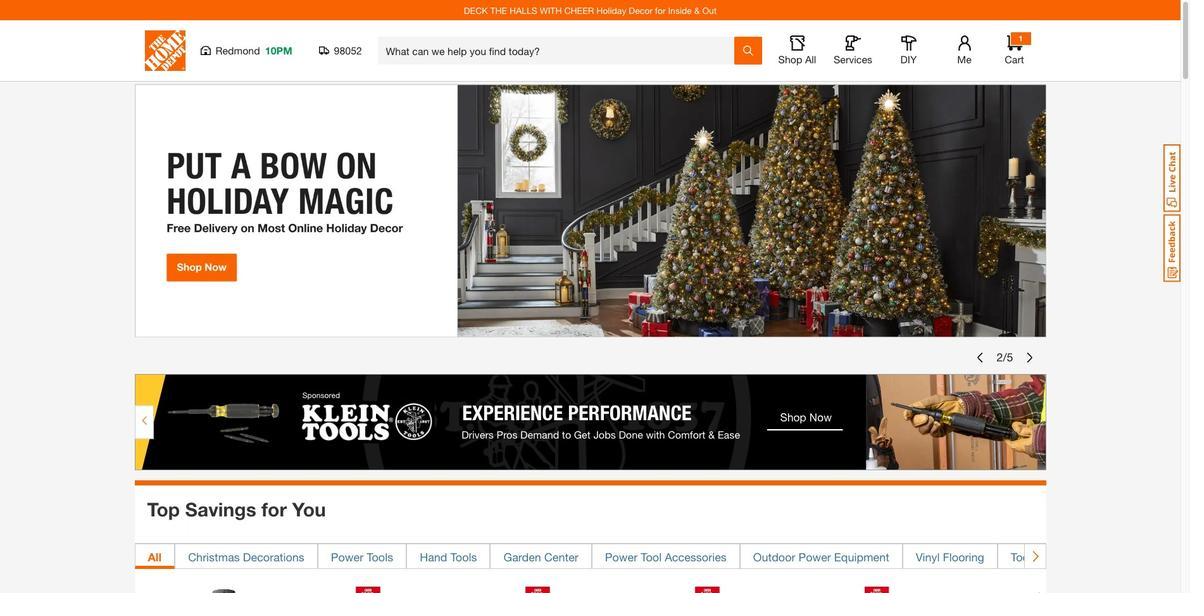 Task type: vqa. For each thing, say whether or not it's contained in the screenshot.
3006
no



Task type: describe. For each thing, give the bounding box(es) containing it.
me
[[958, 53, 972, 65]]

98052
[[334, 44, 362, 56]]

redmond
[[216, 44, 260, 56]]

hand tools
[[420, 550, 477, 564]]

tool inside 'power tool accessories' button
[[641, 550, 662, 564]]

christmas decorations
[[188, 550, 304, 564]]

vinyl
[[916, 550, 940, 564]]

diy
[[901, 53, 917, 65]]

diy button
[[889, 35, 929, 66]]

98052 button
[[319, 44, 363, 57]]

m18 18-volt lithium-ion cordless oscillating multi-tool kit image
[[350, 582, 448, 593]]

m12 12v lithium-ion cordless combo kit (5-tool) with two 1.5 ah batteries, charger and tool bag image
[[519, 582, 617, 593]]

decorations
[[243, 550, 304, 564]]

next arrow image
[[1030, 551, 1041, 563]]

1 vertical spatial for
[[262, 499, 287, 521]]

outdoor power equipment
[[753, 550, 890, 564]]

tools for power tools
[[367, 550, 393, 564]]

services button
[[833, 35, 874, 66]]

all button
[[135, 544, 175, 569]]

you
[[292, 499, 326, 521]]

power tools
[[331, 550, 393, 564]]

1
[[1019, 34, 1023, 43]]

services
[[834, 53, 873, 65]]

cheer
[[564, 5, 594, 16]]

live chat image
[[1164, 144, 1181, 212]]

me button
[[944, 35, 985, 66]]

the home depot logo image
[[145, 30, 185, 71]]

shop all button
[[777, 35, 818, 66]]

top
[[147, 499, 180, 521]]

equipment
[[834, 550, 890, 564]]

next slide image
[[1025, 352, 1035, 363]]

decor
[[629, 5, 653, 16]]

10pm
[[265, 44, 292, 56]]

all inside shop all button
[[805, 53, 817, 65]]

garden center
[[504, 550, 579, 564]]

image for 30nov2023-hp-bau-mw44-45-hero2-holidaydecor image
[[135, 84, 1046, 338]]

power tools button
[[318, 544, 407, 569]]

garden center button
[[490, 544, 592, 569]]

deck
[[464, 5, 488, 16]]

storage
[[1035, 550, 1075, 564]]

with
[[540, 5, 562, 16]]

tool storage
[[1011, 550, 1075, 564]]

flooring
[[943, 550, 985, 564]]

outdoor power equipment button
[[740, 544, 903, 569]]

power tool accessories
[[605, 550, 727, 564]]

shop all
[[779, 53, 817, 65]]

tool storage button
[[998, 544, 1089, 569]]

power for power tools
[[331, 550, 364, 564]]

hand
[[420, 550, 447, 564]]



Task type: locate. For each thing, give the bounding box(es) containing it.
m18/m12 12/18v lithium-ion cordless 3/8 in. ratchet and 1/2 in. impact wrench with friction ring combo kit image
[[859, 582, 956, 593]]

2
[[997, 350, 1003, 364]]

power up m18 18-volt lithium-ion cordless oscillating multi-tool kit image
[[331, 550, 364, 564]]

vinyl flooring
[[916, 550, 985, 564]]

center
[[544, 550, 579, 564]]

0 horizontal spatial all
[[148, 550, 162, 564]]

What can we help you find today? search field
[[386, 37, 734, 64]]

christmas
[[188, 550, 240, 564]]

savings
[[185, 499, 256, 521]]

tool
[[641, 550, 662, 564], [1011, 550, 1032, 564]]

holiday
[[597, 5, 627, 16]]

/
[[1003, 350, 1007, 364]]

1 tool from the left
[[641, 550, 662, 564]]

3 power from the left
[[799, 550, 831, 564]]

0 vertical spatial for
[[655, 5, 666, 16]]

maxfit screwdriving set with sleeve (30-piece) image
[[1028, 582, 1126, 593]]

1 horizontal spatial tools
[[451, 550, 477, 564]]

1 horizontal spatial all
[[805, 53, 817, 65]]

power
[[331, 550, 364, 564], [605, 550, 638, 564], [799, 550, 831, 564]]

2 tool from the left
[[1011, 550, 1032, 564]]

2 horizontal spatial power
[[799, 550, 831, 564]]

all down top
[[148, 550, 162, 564]]

2 / 5
[[997, 350, 1014, 364]]

for left the you
[[262, 499, 287, 521]]

0 horizontal spatial for
[[262, 499, 287, 521]]

tool left 'storage'
[[1011, 550, 1032, 564]]

deck the halls with cheer holiday decor for inside & out link
[[464, 5, 717, 16]]

1 power from the left
[[331, 550, 364, 564]]

power right center
[[605, 550, 638, 564]]

inside
[[668, 5, 692, 16]]

tool inside 'tool storage' button
[[1011, 550, 1032, 564]]

shop
[[779, 53, 803, 65]]

2 tools from the left
[[451, 550, 477, 564]]

all inside 'all' button
[[148, 550, 162, 564]]

tools
[[367, 550, 393, 564], [451, 550, 477, 564]]

outdoor
[[753, 550, 796, 564]]

0 vertical spatial all
[[805, 53, 817, 65]]

fire tv stick lite with latest alexa voice remote lite (no tv controls), hd streaming device image
[[180, 582, 278, 593]]

for left inside
[[655, 5, 666, 16]]

&
[[694, 5, 700, 16]]

m12 12v lithium-ion cordless 3/8 in. ratchet and screwdriver combo kit (2-tool) with battery, charger, tool bag image
[[689, 582, 787, 593]]

0 horizontal spatial power
[[331, 550, 364, 564]]

out
[[703, 5, 717, 16]]

0 horizontal spatial tool
[[641, 550, 662, 564]]

accessories
[[665, 550, 727, 564]]

1 horizontal spatial tool
[[1011, 550, 1032, 564]]

1 horizontal spatial power
[[605, 550, 638, 564]]

1 tools from the left
[[367, 550, 393, 564]]

garden
[[504, 550, 541, 564]]

power right the outdoor at the bottom of page
[[799, 550, 831, 564]]

feedback link image
[[1164, 214, 1181, 282]]

previous slide image
[[975, 352, 986, 363]]

tools for hand tools
[[451, 550, 477, 564]]

tool left accessories
[[641, 550, 662, 564]]

all
[[805, 53, 817, 65], [148, 550, 162, 564]]

halls
[[510, 5, 538, 16]]

0 horizontal spatial tools
[[367, 550, 393, 564]]

1 horizontal spatial for
[[655, 5, 666, 16]]

redmond 10pm
[[216, 44, 292, 56]]

2 power from the left
[[605, 550, 638, 564]]

tools right hand
[[451, 550, 477, 564]]

cart
[[1005, 53, 1024, 65]]

the
[[490, 5, 507, 16]]

power tool accessories button
[[592, 544, 740, 569]]

1 vertical spatial all
[[148, 550, 162, 564]]

hand tools button
[[407, 544, 490, 569]]

deck the halls with cheer holiday decor for inside & out
[[464, 5, 717, 16]]

all right shop
[[805, 53, 817, 65]]

power for power tool accessories
[[605, 550, 638, 564]]

tools up m18 18-volt lithium-ion cordless oscillating multi-tool kit image
[[367, 550, 393, 564]]

christmas decorations button
[[175, 544, 318, 569]]

cart 1
[[1005, 34, 1024, 65]]

vinyl flooring button
[[903, 544, 998, 569]]

top savings for you
[[147, 499, 326, 521]]

for
[[655, 5, 666, 16], [262, 499, 287, 521]]

5
[[1007, 350, 1014, 364]]



